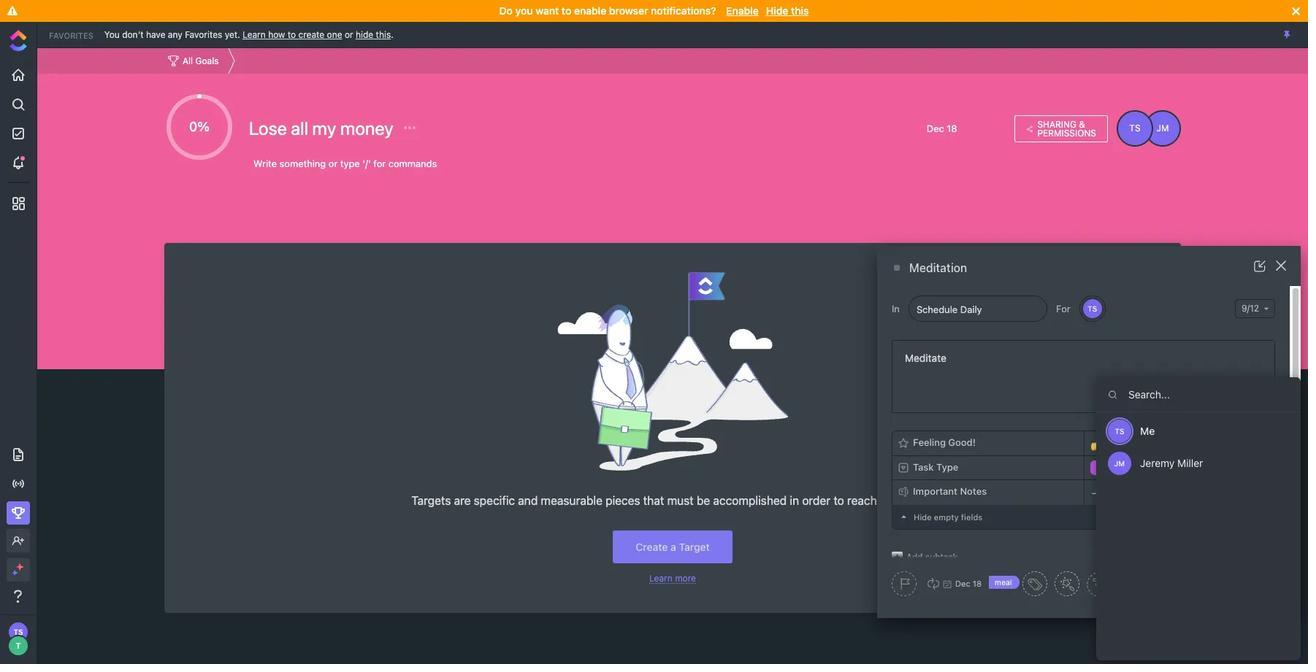 Task type: describe. For each thing, give the bounding box(es) containing it.
targets are specific and measurable pieces that must be accomplished in order to reach your goal.
[[412, 495, 934, 508]]

1 👍 from the left
[[1091, 434, 1108, 454]]

you
[[516, 4, 533, 17]]

jeremy
[[1141, 457, 1175, 470]]

want
[[536, 4, 559, 17]]

targets
[[412, 495, 451, 508]]

0 horizontal spatial learn
[[243, 29, 266, 40]]

my
[[312, 118, 336, 139]]

1 horizontal spatial to
[[562, 4, 572, 17]]

meditate
[[905, 352, 947, 365]]

you don't have any favorites yet. learn how to create one or hide this .
[[104, 29, 394, 40]]

&
[[1080, 119, 1086, 130]]

goal.
[[907, 495, 934, 508]]

money
[[340, 118, 394, 139]]

1 vertical spatial to
[[288, 29, 296, 40]]

2 horizontal spatial to
[[834, 495, 845, 508]]

any
[[168, 29, 183, 40]]

or
[[345, 29, 353, 40]]

for
[[1057, 303, 1071, 315]]

hide inside custom fields element
[[914, 513, 932, 522]]

1 vertical spatial learn
[[650, 574, 673, 585]]

accomplished
[[713, 495, 787, 508]]

1 vertical spatial this
[[376, 29, 391, 40]]

you
[[104, 29, 120, 40]]

1 horizontal spatial favorites
[[185, 29, 222, 40]]

must
[[668, 495, 694, 508]]

and
[[518, 495, 538, 508]]

sharing
[[1038, 119, 1077, 130]]

hide this link
[[356, 29, 391, 40]]

miller
[[1178, 457, 1204, 470]]

hide
[[356, 29, 374, 40]]

1 feeling good! custom field. :3 .of. 5 element from the left
[[1091, 434, 1108, 454]]

pieces
[[606, 495, 641, 508]]

have
[[146, 29, 166, 40]]

enable
[[726, 4, 759, 17]]

jeremy miller
[[1141, 457, 1204, 470]]

do
[[499, 4, 513, 17]]

1 horizontal spatial this
[[791, 4, 809, 17]]

2 👍 from the left
[[1108, 434, 1126, 454]]

me
[[1141, 425, 1155, 438]]

add subtask
[[907, 552, 958, 563]]

all goals link
[[164, 52, 223, 71]]

Search... text field
[[1097, 378, 1301, 413]]

your
[[880, 495, 904, 508]]

notifications?
[[651, 4, 717, 17]]

do you want to enable browser notifications? enable hide this
[[499, 4, 809, 17]]

hide empty fields
[[914, 513, 983, 522]]

– button
[[1085, 481, 1275, 506]]

3 feeling good! custom field. :3 .of. 5 element from the left
[[1126, 434, 1143, 454]]

that
[[644, 495, 665, 508]]



Task type: vqa. For each thing, say whether or not it's contained in the screenshot.
pieces
yes



Task type: locate. For each thing, give the bounding box(es) containing it.
don't
[[122, 29, 144, 40]]

feeling good! custom field. :3 .of. 5 element left the ts
[[1091, 434, 1108, 454]]

hide right enable
[[766, 4, 789, 17]]

feeling good! custom field. :3 .of. 5 element right the ts
[[1126, 434, 1143, 454]]

👍 right the ts
[[1126, 434, 1143, 454]]

learn more
[[650, 574, 696, 585]]

3 👍 from the left
[[1126, 434, 1143, 454]]

to right how
[[288, 29, 296, 40]]

add
[[907, 552, 923, 563]]

0 horizontal spatial hide
[[766, 4, 789, 17]]

learn
[[243, 29, 266, 40], [650, 574, 673, 585]]

fields
[[961, 513, 983, 522]]

subtask
[[926, 552, 958, 563]]

this right enable
[[791, 4, 809, 17]]

sharing & permissions
[[1038, 119, 1097, 138]]

specific
[[474, 495, 515, 508]]

learn left the more
[[650, 574, 673, 585]]

👍 up jm
[[1108, 434, 1126, 454]]

create a target
[[636, 541, 710, 554]]

2 vertical spatial to
[[834, 495, 845, 508]]

lose
[[249, 118, 287, 139]]

0 vertical spatial hide
[[766, 4, 789, 17]]

in
[[790, 495, 800, 508]]

0 horizontal spatial favorites
[[49, 30, 93, 40]]

reach
[[848, 495, 877, 508]]

learn how to create one link
[[243, 29, 342, 40]]

0 vertical spatial to
[[562, 4, 572, 17]]

0 vertical spatial this
[[791, 4, 809, 17]]

to right want
[[562, 4, 572, 17]]

all
[[291, 118, 308, 139]]

learn right yet.
[[243, 29, 266, 40]]

0 horizontal spatial to
[[288, 29, 296, 40]]

1 horizontal spatial learn
[[650, 574, 673, 585]]

create
[[298, 29, 325, 40]]

favorites left 'you'
[[49, 30, 93, 40]]

measurable
[[541, 495, 603, 508]]

custom fields element
[[892, 431, 1276, 531]]

–
[[1092, 487, 1098, 499]]

0 horizontal spatial this
[[376, 29, 391, 40]]

feeling good! custom field. :3 .of. 5 element up jm
[[1108, 434, 1126, 454]]

this
[[791, 4, 809, 17], [376, 29, 391, 40]]

yet.
[[225, 29, 240, 40]]

to
[[562, 4, 572, 17], [288, 29, 296, 40], [834, 495, 845, 508]]

browser
[[609, 4, 649, 17]]

one
[[327, 29, 342, 40]]

0 vertical spatial learn
[[243, 29, 266, 40]]

how
[[268, 29, 285, 40]]

.
[[391, 29, 394, 40]]

more
[[675, 574, 696, 585]]

be
[[697, 495, 710, 508]]

hide
[[766, 4, 789, 17], [914, 513, 932, 522]]

this right hide
[[376, 29, 391, 40]]

2 feeling good! custom field. :3 .of. 5 element from the left
[[1108, 434, 1126, 454]]

are
[[454, 495, 471, 508]]

learn more link
[[650, 574, 696, 585]]

lose all my money
[[249, 118, 398, 139]]

empty
[[934, 513, 959, 522]]

favorites up all goals
[[185, 29, 222, 40]]

feeling good! custom field. :3 .of. 5 element
[[1091, 434, 1108, 454], [1108, 434, 1126, 454], [1126, 434, 1143, 454]]

enable
[[574, 4, 607, 17]]

to right the order
[[834, 495, 845, 508]]

👍
[[1091, 434, 1108, 454], [1108, 434, 1126, 454], [1126, 434, 1143, 454]]

ts
[[1115, 427, 1125, 436]]

hide down goal.
[[914, 513, 932, 522]]

1 vertical spatial hide
[[914, 513, 932, 522]]

favorites
[[185, 29, 222, 40], [49, 30, 93, 40]]

1 horizontal spatial hide
[[914, 513, 932, 522]]

Task name or type '/' for commands text field
[[910, 261, 1229, 276]]

order
[[803, 495, 831, 508]]

permissions
[[1038, 128, 1097, 138]]

👍 left the ts
[[1091, 434, 1108, 454]]

👍 👍 👍
[[1091, 434, 1143, 454]]

jm
[[1115, 460, 1125, 468]]

in
[[892, 303, 900, 315]]

all goals
[[183, 55, 219, 66]]



